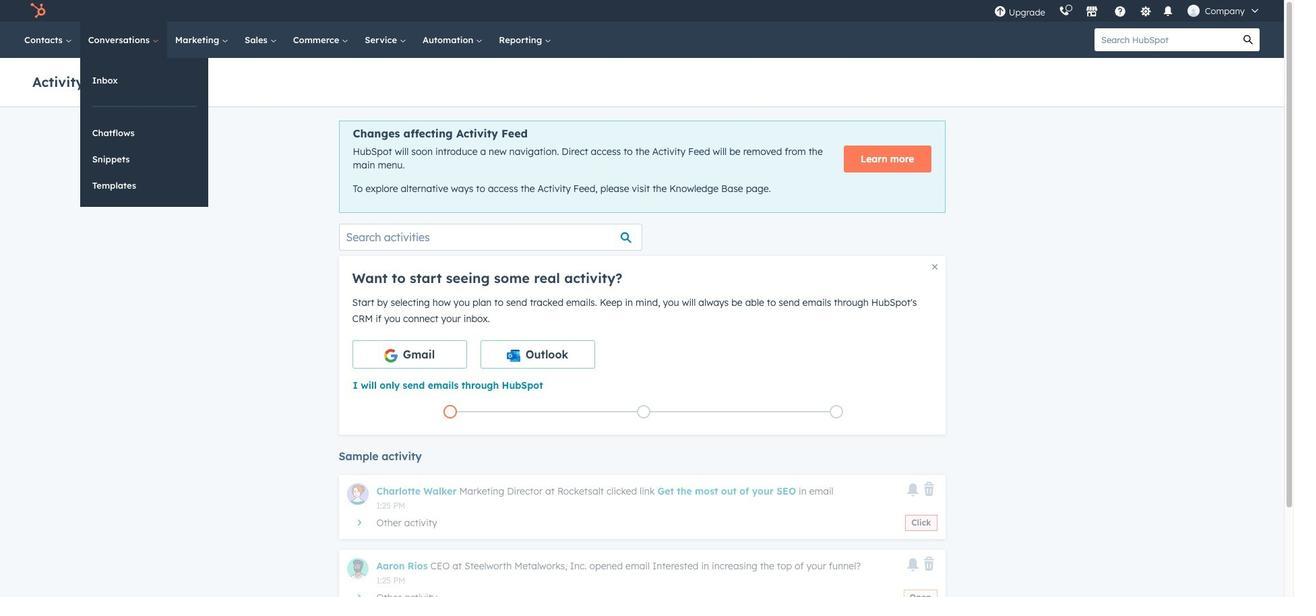 Task type: vqa. For each thing, say whether or not it's contained in the screenshot.
apps within the NAME THIS NAME WILL APPEAR IN YOUR PRIVATE APPS PAGE, SOME HUBSPOT TOOLS, AND OTHER MATERIAL. IT MUST BE UNIQUE FOR THIS ACCOUNT.
no



Task type: locate. For each thing, give the bounding box(es) containing it.
list
[[354, 402, 934, 421]]

conversations menu
[[80, 58, 208, 207]]

jacob simon image
[[1188, 5, 1200, 17]]

menu
[[988, 0, 1268, 22]]

None checkbox
[[352, 340, 467, 369], [480, 340, 595, 369], [352, 340, 467, 369], [480, 340, 595, 369]]

Search HubSpot search field
[[1095, 28, 1237, 51]]



Task type: describe. For each thing, give the bounding box(es) containing it.
marketplaces image
[[1086, 6, 1098, 18]]

onboarding.steps.sendtrackedemailingmail.title image
[[640, 409, 647, 416]]

Search activities search field
[[339, 224, 642, 251]]

close image
[[932, 264, 938, 270]]

onboarding.steps.finalstep.title image
[[834, 409, 840, 416]]



